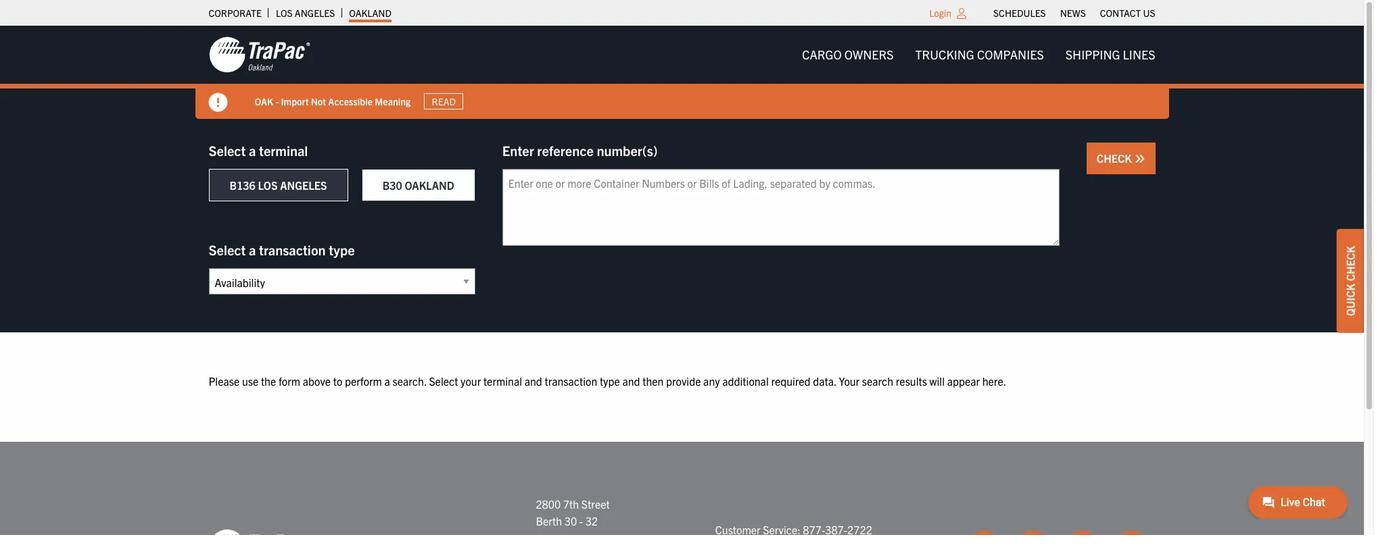 Task type: locate. For each thing, give the bounding box(es) containing it.
additional
[[722, 375, 769, 388]]

0 vertical spatial check
[[1097, 151, 1134, 165]]

1 horizontal spatial terminal
[[483, 375, 522, 388]]

a up b136
[[249, 142, 256, 159]]

angeles
[[295, 7, 335, 19], [280, 179, 327, 192]]

appear
[[947, 375, 980, 388]]

import
[[281, 95, 309, 107]]

los right the corporate 'link'
[[276, 7, 293, 19]]

schedules link
[[993, 3, 1046, 22]]

corporate link
[[209, 3, 262, 22]]

angeles left oakland link
[[295, 7, 335, 19]]

0 horizontal spatial type
[[329, 241, 355, 258]]

oakland right los angeles
[[349, 7, 392, 19]]

provide
[[666, 375, 701, 388]]

1 vertical spatial menu bar
[[791, 41, 1166, 68]]

b136
[[230, 179, 255, 192]]

trucking companies
[[915, 47, 1044, 62]]

news link
[[1060, 3, 1086, 22]]

search
[[862, 375, 893, 388]]

1 vertical spatial a
[[249, 241, 256, 258]]

0 horizontal spatial and
[[525, 375, 542, 388]]

contact us link
[[1100, 3, 1155, 22]]

a down b136
[[249, 241, 256, 258]]

use
[[242, 375, 258, 388]]

not
[[311, 95, 326, 107]]

Enter reference number(s) text field
[[502, 169, 1060, 246]]

0 vertical spatial menu bar
[[986, 3, 1163, 22]]

0 vertical spatial a
[[249, 142, 256, 159]]

contact us
[[1100, 7, 1155, 19]]

terminal right your
[[483, 375, 522, 388]]

check button
[[1087, 143, 1155, 174]]

1 vertical spatial los
[[258, 179, 278, 192]]

select a transaction type
[[209, 241, 355, 258]]

select down b136
[[209, 241, 246, 258]]

- right 30
[[579, 515, 583, 528]]

los
[[276, 7, 293, 19], [258, 179, 278, 192]]

1 and from the left
[[525, 375, 542, 388]]

b30
[[383, 179, 402, 192]]

oakland image
[[209, 36, 310, 74], [209, 529, 310, 536]]

quick check
[[1344, 246, 1357, 316]]

trucking companies link
[[905, 41, 1055, 68]]

0 vertical spatial los
[[276, 7, 293, 19]]

0 vertical spatial transaction
[[259, 241, 326, 258]]

enter reference number(s)
[[502, 142, 658, 159]]

0 horizontal spatial check
[[1097, 151, 1134, 165]]

required
[[771, 375, 811, 388]]

oakland image inside footer
[[209, 529, 310, 536]]

login
[[929, 7, 952, 19]]

perform
[[345, 375, 382, 388]]

a left search.
[[385, 375, 390, 388]]

2800 7th street berth 30 - 32
[[536, 497, 610, 528]]

and right your
[[525, 375, 542, 388]]

1 vertical spatial angeles
[[280, 179, 327, 192]]

select for select a terminal
[[209, 142, 246, 159]]

cargo owners
[[802, 47, 894, 62]]

check
[[1097, 151, 1134, 165], [1344, 246, 1357, 281]]

any
[[703, 375, 720, 388]]

0 vertical spatial select
[[209, 142, 246, 159]]

reference
[[537, 142, 594, 159]]

0 horizontal spatial terminal
[[259, 142, 308, 159]]

banner
[[0, 26, 1374, 119]]

1 horizontal spatial -
[[579, 515, 583, 528]]

select for select a transaction type
[[209, 241, 246, 258]]

a for terminal
[[249, 142, 256, 159]]

transaction
[[259, 241, 326, 258], [545, 375, 597, 388]]

menu bar up the shipping
[[986, 3, 1163, 22]]

1 vertical spatial -
[[579, 515, 583, 528]]

2 oakland image from the top
[[209, 529, 310, 536]]

select up b136
[[209, 142, 246, 159]]

and
[[525, 375, 542, 388], [622, 375, 640, 388]]

footer
[[0, 442, 1364, 536]]

a
[[249, 142, 256, 159], [249, 241, 256, 258], [385, 375, 390, 388]]

0 vertical spatial oakland
[[349, 7, 392, 19]]

0 vertical spatial type
[[329, 241, 355, 258]]

1 vertical spatial transaction
[[545, 375, 597, 388]]

accessible
[[328, 95, 373, 107]]

- right oak
[[276, 95, 279, 107]]

0 horizontal spatial -
[[276, 95, 279, 107]]

1 vertical spatial select
[[209, 241, 246, 258]]

oakland right b30
[[405, 179, 454, 192]]

0 vertical spatial angeles
[[295, 7, 335, 19]]

form
[[279, 375, 300, 388]]

to
[[333, 375, 342, 388]]

owners
[[845, 47, 894, 62]]

will
[[930, 375, 945, 388]]

quick check link
[[1337, 229, 1364, 333]]

select
[[209, 142, 246, 159], [209, 241, 246, 258], [429, 375, 458, 388]]

0 horizontal spatial transaction
[[259, 241, 326, 258]]

1 horizontal spatial check
[[1344, 246, 1357, 281]]

- inside 2800 7th street berth 30 - 32
[[579, 515, 583, 528]]

type
[[329, 241, 355, 258], [600, 375, 620, 388]]

terminal
[[259, 142, 308, 159], [483, 375, 522, 388]]

los right b136
[[258, 179, 278, 192]]

1 horizontal spatial and
[[622, 375, 640, 388]]

0 vertical spatial oakland image
[[209, 36, 310, 74]]

angeles down select a terminal
[[280, 179, 327, 192]]

-
[[276, 95, 279, 107], [579, 515, 583, 528]]

number(s)
[[597, 142, 658, 159]]

b30 oakland
[[383, 179, 454, 192]]

select a terminal
[[209, 142, 308, 159]]

oakland
[[349, 7, 392, 19], [405, 179, 454, 192]]

and left then
[[622, 375, 640, 388]]

read link
[[424, 93, 464, 110]]

menu bar down 'light' icon
[[791, 41, 1166, 68]]

terminal up b136 los angeles
[[259, 142, 308, 159]]

1 vertical spatial terminal
[[483, 375, 522, 388]]

1 vertical spatial oakland image
[[209, 529, 310, 536]]

select left your
[[429, 375, 458, 388]]

banner containing cargo owners
[[0, 26, 1374, 119]]

shipping lines link
[[1055, 41, 1166, 68]]

menu bar
[[986, 3, 1163, 22], [791, 41, 1166, 68]]

companies
[[977, 47, 1044, 62]]

1 horizontal spatial transaction
[[545, 375, 597, 388]]

1 horizontal spatial type
[[600, 375, 620, 388]]

1 horizontal spatial oakland
[[405, 179, 454, 192]]



Task type: vqa. For each thing, say whether or not it's contained in the screenshot.
oakland
yes



Task type: describe. For each thing, give the bounding box(es) containing it.
quick
[[1344, 284, 1357, 316]]

1 vertical spatial check
[[1344, 246, 1357, 281]]

street
[[581, 497, 610, 511]]

us
[[1143, 7, 1155, 19]]

2 and from the left
[[622, 375, 640, 388]]

b136 los angeles
[[230, 179, 327, 192]]

shipping lines
[[1066, 47, 1155, 62]]

meaning
[[375, 95, 411, 107]]

solid image
[[1134, 154, 1145, 164]]

contact
[[1100, 7, 1141, 19]]

shipping
[[1066, 47, 1120, 62]]

data.
[[813, 375, 837, 388]]

please
[[209, 375, 240, 388]]

trucking
[[915, 47, 974, 62]]

cargo owners link
[[791, 41, 905, 68]]

your
[[839, 375, 860, 388]]

oak
[[255, 95, 273, 107]]

7th
[[563, 497, 579, 511]]

please use the form above to perform a search. select your terminal and transaction type and then provide any additional required data. your search results will appear here.
[[209, 375, 1006, 388]]

read
[[432, 95, 456, 108]]

results
[[896, 375, 927, 388]]

enter
[[502, 142, 534, 159]]

solid image
[[209, 93, 228, 112]]

oakland link
[[349, 3, 392, 22]]

news
[[1060, 7, 1086, 19]]

login link
[[929, 7, 952, 19]]

your
[[461, 375, 481, 388]]

los angeles
[[276, 7, 335, 19]]

here.
[[982, 375, 1006, 388]]

berth
[[536, 515, 562, 528]]

menu bar containing cargo owners
[[791, 41, 1166, 68]]

light image
[[957, 8, 966, 19]]

lines
[[1123, 47, 1155, 62]]

menu bar containing schedules
[[986, 3, 1163, 22]]

above
[[303, 375, 331, 388]]

a for transaction
[[249, 241, 256, 258]]

search.
[[393, 375, 427, 388]]

angeles inside "link"
[[295, 7, 335, 19]]

schedules
[[993, 7, 1046, 19]]

30
[[565, 515, 577, 528]]

cargo
[[802, 47, 842, 62]]

los angeles link
[[276, 3, 335, 22]]

the
[[261, 375, 276, 388]]

then
[[643, 375, 664, 388]]

2 vertical spatial a
[[385, 375, 390, 388]]

0 horizontal spatial oakland
[[349, 7, 392, 19]]

1 oakland image from the top
[[209, 36, 310, 74]]

corporate
[[209, 7, 262, 19]]

32
[[586, 515, 598, 528]]

1 vertical spatial oakland
[[405, 179, 454, 192]]

2800
[[536, 497, 561, 511]]

2 vertical spatial select
[[429, 375, 458, 388]]

los inside "link"
[[276, 7, 293, 19]]

1 vertical spatial type
[[600, 375, 620, 388]]

check inside button
[[1097, 151, 1134, 165]]

0 vertical spatial terminal
[[259, 142, 308, 159]]

oak - import not accessible meaning
[[255, 95, 411, 107]]

footer containing 2800 7th street
[[0, 442, 1364, 536]]

0 vertical spatial -
[[276, 95, 279, 107]]



